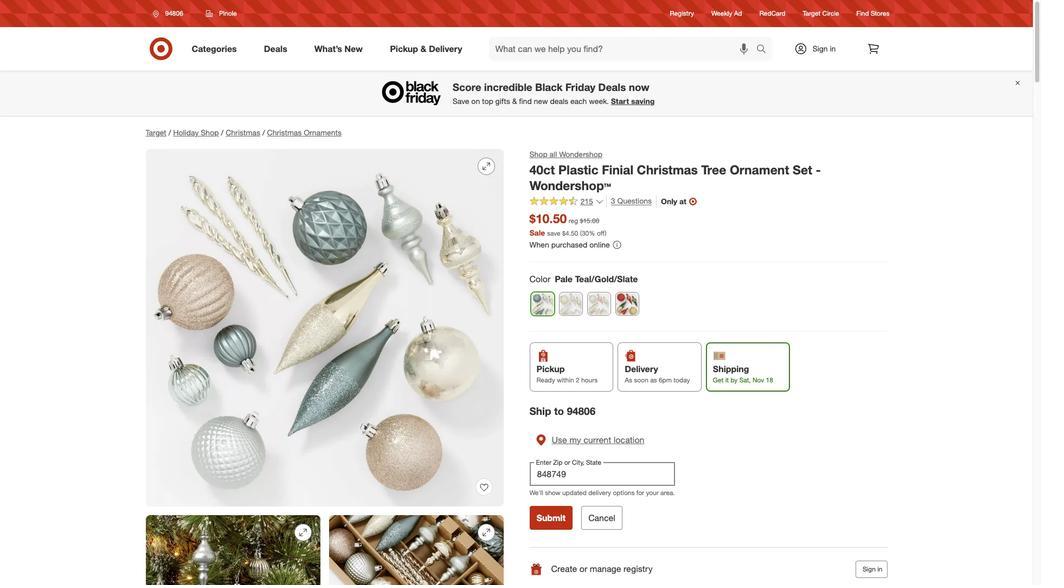 Task type: locate. For each thing, give the bounding box(es) containing it.
redcard
[[760, 9, 786, 18]]

in inside button
[[878, 566, 883, 574]]

1 horizontal spatial pickup
[[537, 364, 565, 375]]

to
[[554, 405, 564, 418]]

holiday
[[173, 128, 199, 137]]

0 vertical spatial pickup
[[390, 43, 418, 54]]

find
[[519, 97, 532, 106]]

set
[[793, 162, 813, 177]]

94806
[[165, 9, 183, 17], [567, 405, 596, 418]]

/ right target link
[[169, 128, 171, 137]]

1 vertical spatial &
[[513, 97, 517, 106]]

3 questions link
[[607, 196, 652, 208]]

0 horizontal spatial /
[[169, 128, 171, 137]]

%
[[589, 230, 596, 238]]

at
[[680, 197, 687, 206]]

0 horizontal spatial delivery
[[429, 43, 463, 54]]

what's new link
[[305, 37, 377, 61]]

1 horizontal spatial shop
[[530, 150, 548, 159]]

/
[[169, 128, 171, 137], [221, 128, 224, 137], [263, 128, 265, 137]]

stores
[[871, 9, 890, 18]]

color
[[530, 274, 551, 285]]

delivery up soon
[[625, 364, 659, 375]]

94806 inside dropdown button
[[165, 9, 183, 17]]

1 vertical spatial in
[[878, 566, 883, 574]]

pickup up ready
[[537, 364, 565, 375]]

1 vertical spatial sign
[[863, 566, 876, 574]]

options
[[613, 489, 635, 497]]

christmas up only at the top right of the page
[[637, 162, 698, 177]]

pickup & delivery link
[[381, 37, 476, 61]]

score
[[453, 81, 482, 94]]

pickup inside pickup ready within 2 hours
[[537, 364, 565, 375]]

0 horizontal spatial target
[[146, 128, 166, 137]]

94806 left pinole dropdown button
[[165, 9, 183, 17]]

0 vertical spatial 94806
[[165, 9, 183, 17]]

0 horizontal spatial deals
[[264, 43, 287, 54]]

0 vertical spatial shop
[[201, 128, 219, 137]]

& inside score incredible black friday deals now save on top gifts & find new deals each week. start saving
[[513, 97, 517, 106]]

current
[[584, 435, 612, 446]]

1 horizontal spatial deals
[[599, 81, 626, 94]]

wondershop™
[[530, 178, 612, 193]]

/ right christmas link
[[263, 128, 265, 137]]

christmas
[[226, 128, 260, 137], [267, 128, 302, 137], [637, 162, 698, 177]]

what's
[[315, 43, 342, 54]]

deals left what's
[[264, 43, 287, 54]]

candy champagne image
[[560, 293, 582, 316]]

weekly ad link
[[712, 9, 743, 18]]

1 horizontal spatial in
[[878, 566, 883, 574]]

1 vertical spatial shop
[[530, 150, 548, 159]]

1 horizontal spatial &
[[513, 97, 517, 106]]

215 link
[[530, 196, 604, 209]]

1 horizontal spatial 94806
[[567, 405, 596, 418]]

40ct plastic finial christmas tree ornament set - wondershop™, 3 of 7 image
[[329, 516, 504, 586]]

0 horizontal spatial sign
[[813, 44, 828, 53]]

0 vertical spatial delivery
[[429, 43, 463, 54]]

pale teal/gold/slate image
[[531, 293, 554, 316]]

sale
[[530, 229, 545, 238]]

nov
[[753, 376, 765, 385]]

today
[[674, 376, 690, 385]]

image gallery element
[[146, 149, 504, 586]]

off
[[597, 230, 605, 238]]

1 vertical spatial pickup
[[537, 364, 565, 375]]

sign
[[813, 44, 828, 53], [863, 566, 876, 574]]

registry
[[670, 9, 695, 18]]

0 horizontal spatial 94806
[[165, 9, 183, 17]]

deals up start
[[599, 81, 626, 94]]

categories link
[[183, 37, 251, 61]]

1 / from the left
[[169, 128, 171, 137]]

pickup for &
[[390, 43, 418, 54]]

new
[[534, 97, 548, 106]]

get
[[713, 376, 724, 385]]

saving
[[632, 97, 655, 106]]

&
[[421, 43, 427, 54], [513, 97, 517, 106]]

1 horizontal spatial /
[[221, 128, 224, 137]]

target left holiday
[[146, 128, 166, 137]]

pickup
[[390, 43, 418, 54], [537, 364, 565, 375]]

start
[[611, 97, 629, 106]]

create or manage registry
[[552, 565, 653, 575]]

show
[[545, 489, 561, 497]]

0 vertical spatial sign in
[[813, 44, 836, 53]]

incredible
[[484, 81, 533, 94]]

sign inside button
[[863, 566, 876, 574]]

0 vertical spatial target
[[803, 9, 821, 18]]

None text field
[[530, 463, 675, 487]]

ship
[[530, 405, 552, 418]]

1 horizontal spatial sign
[[863, 566, 876, 574]]

online
[[590, 240, 610, 250]]

gifts
[[496, 97, 510, 106]]

1 vertical spatial delivery
[[625, 364, 659, 375]]

1 horizontal spatial target
[[803, 9, 821, 18]]

pink/champagne image
[[588, 293, 611, 316]]

0 horizontal spatial &
[[421, 43, 427, 54]]

questions
[[618, 197, 652, 206]]

0 vertical spatial &
[[421, 43, 427, 54]]

find stores
[[857, 9, 890, 18]]

shop inside the shop all wondershop 40ct plastic finial christmas tree ornament set - wondershop™
[[530, 150, 548, 159]]

christmas right holiday shop link
[[226, 128, 260, 137]]

deals link
[[255, 37, 301, 61]]

delivery up 'score'
[[429, 43, 463, 54]]

target for target circle
[[803, 9, 821, 18]]

sat,
[[740, 376, 751, 385]]

ship to 94806
[[530, 405, 596, 418]]

1 horizontal spatial sign in
[[863, 566, 883, 574]]

0 horizontal spatial pickup
[[390, 43, 418, 54]]

0 horizontal spatial in
[[830, 44, 836, 53]]

1 horizontal spatial delivery
[[625, 364, 659, 375]]

2 horizontal spatial /
[[263, 128, 265, 137]]

30
[[582, 230, 589, 238]]

18
[[766, 376, 774, 385]]

create
[[552, 565, 578, 575]]

deals inside deals "link"
[[264, 43, 287, 54]]

1 vertical spatial sign in
[[863, 566, 883, 574]]

shop right holiday
[[201, 128, 219, 137]]

registry link
[[670, 9, 695, 18]]

target / holiday shop / christmas / christmas ornaments
[[146, 128, 342, 137]]

target left circle
[[803, 9, 821, 18]]

use my current location link
[[530, 427, 675, 454]]

new
[[345, 43, 363, 54]]

top
[[482, 97, 494, 106]]

2 horizontal spatial christmas
[[637, 162, 698, 177]]

delivery
[[429, 43, 463, 54], [625, 364, 659, 375]]

christmas left ornaments
[[267, 128, 302, 137]]

what's new
[[315, 43, 363, 54]]

target for target / holiday shop / christmas / christmas ornaments
[[146, 128, 166, 137]]

0 horizontal spatial sign in
[[813, 44, 836, 53]]

/ left christmas link
[[221, 128, 224, 137]]

0 vertical spatial deals
[[264, 43, 287, 54]]

pickup right new
[[390, 43, 418, 54]]

only at
[[661, 197, 687, 206]]

registry
[[624, 565, 653, 575]]

shop left all
[[530, 150, 548, 159]]

holiday shop link
[[173, 128, 219, 137]]

my
[[570, 435, 581, 446]]

ornament
[[730, 162, 790, 177]]

updated
[[563, 489, 587, 497]]

ready
[[537, 376, 555, 385]]

cancel
[[589, 513, 616, 524]]

3
[[611, 197, 616, 206]]

94806 right to
[[567, 405, 596, 418]]

1 vertical spatial deals
[[599, 81, 626, 94]]

sign in button
[[856, 561, 888, 579]]

shop
[[201, 128, 219, 137], [530, 150, 548, 159]]

1 vertical spatial target
[[146, 128, 166, 137]]

target circle link
[[803, 9, 840, 18]]



Task type: describe. For each thing, give the bounding box(es) containing it.
color pale teal/gold/slate
[[530, 274, 638, 285]]

christmas ornaments link
[[267, 128, 342, 137]]

soon
[[634, 376, 649, 385]]

pale
[[555, 274, 573, 285]]

we'll
[[530, 489, 544, 497]]

on
[[472, 97, 480, 106]]

friday
[[566, 81, 596, 94]]

weekly ad
[[712, 9, 743, 18]]

4.50
[[566, 230, 579, 238]]

black
[[536, 81, 563, 94]]

2
[[576, 376, 580, 385]]

target link
[[146, 128, 166, 137]]

(
[[580, 230, 582, 238]]

score incredible black friday deals now save on top gifts & find new deals each week. start saving
[[453, 81, 655, 106]]

red/green/gold image
[[616, 293, 639, 316]]

your
[[646, 489, 659, 497]]

weekly
[[712, 9, 733, 18]]

$10.50 reg $15.00 sale save $ 4.50 ( 30 % off )
[[530, 211, 607, 238]]

find
[[857, 9, 870, 18]]

now
[[629, 81, 650, 94]]

)
[[605, 230, 607, 238]]

$15.00
[[580, 217, 600, 225]]

0 vertical spatial in
[[830, 44, 836, 53]]

for
[[637, 489, 645, 497]]

6pm
[[659, 376, 672, 385]]

plastic
[[559, 162, 599, 177]]

as
[[651, 376, 657, 385]]

-
[[816, 162, 821, 177]]

tree
[[702, 162, 727, 177]]

pickup & delivery
[[390, 43, 463, 54]]

ornaments
[[304, 128, 342, 137]]

3 / from the left
[[263, 128, 265, 137]]

40ct plastic finial christmas tree ornament set - wondershop™, 1 of 7 image
[[146, 149, 504, 507]]

within
[[557, 376, 574, 385]]

week.
[[589, 97, 609, 106]]

40ct plastic finial christmas tree ornament set - wondershop™, 2 of 7 image
[[146, 516, 320, 586]]

$10.50
[[530, 211, 567, 226]]

purchased
[[552, 240, 588, 250]]

delivery inside delivery as soon as 6pm today
[[625, 364, 659, 375]]

location
[[614, 435, 645, 446]]

submit button
[[530, 507, 573, 531]]

94806 button
[[146, 4, 195, 23]]

wondershop
[[560, 150, 603, 159]]

manage
[[590, 565, 622, 575]]

cancel button
[[582, 507, 623, 531]]

sign in inside button
[[863, 566, 883, 574]]

shop all wondershop 40ct plastic finial christmas tree ornament set - wondershop™
[[530, 150, 821, 193]]

we'll show updated delivery options for your area.
[[530, 489, 675, 497]]

save
[[453, 97, 470, 106]]

215
[[581, 197, 594, 206]]

sign in link
[[785, 37, 853, 61]]

pinole button
[[199, 4, 244, 23]]

search
[[752, 44, 778, 55]]

2 / from the left
[[221, 128, 224, 137]]

categories
[[192, 43, 237, 54]]

reg
[[569, 217, 578, 225]]

only
[[661, 197, 678, 206]]

1 horizontal spatial christmas
[[267, 128, 302, 137]]

1 vertical spatial 94806
[[567, 405, 596, 418]]

redcard link
[[760, 9, 786, 18]]

use my current location
[[552, 435, 645, 446]]

$
[[563, 230, 566, 238]]

3 questions
[[611, 197, 652, 206]]

What can we help you find? suggestions appear below search field
[[489, 37, 759, 61]]

teal/gold/slate
[[575, 274, 638, 285]]

by
[[731, 376, 738, 385]]

christmas inside the shop all wondershop 40ct plastic finial christmas tree ornament set - wondershop™
[[637, 162, 698, 177]]

finial
[[602, 162, 634, 177]]

shipping
[[713, 364, 750, 375]]

pickup for ready
[[537, 364, 565, 375]]

submit
[[537, 513, 566, 524]]

ad
[[735, 9, 743, 18]]

0 horizontal spatial shop
[[201, 128, 219, 137]]

pickup ready within 2 hours
[[537, 364, 598, 385]]

all
[[550, 150, 557, 159]]

0 horizontal spatial christmas
[[226, 128, 260, 137]]

use
[[552, 435, 567, 446]]

as
[[625, 376, 633, 385]]

0 vertical spatial sign
[[813, 44, 828, 53]]

pinole
[[219, 9, 237, 17]]

deals inside score incredible black friday deals now save on top gifts & find new deals each week. start saving
[[599, 81, 626, 94]]

when
[[530, 240, 550, 250]]

delivery as soon as 6pm today
[[625, 364, 690, 385]]

when purchased online
[[530, 240, 610, 250]]

find stores link
[[857, 9, 890, 18]]

save
[[548, 230, 561, 238]]

target circle
[[803, 9, 840, 18]]



Task type: vqa. For each thing, say whether or not it's contained in the screenshot.
'Categories' link
yes



